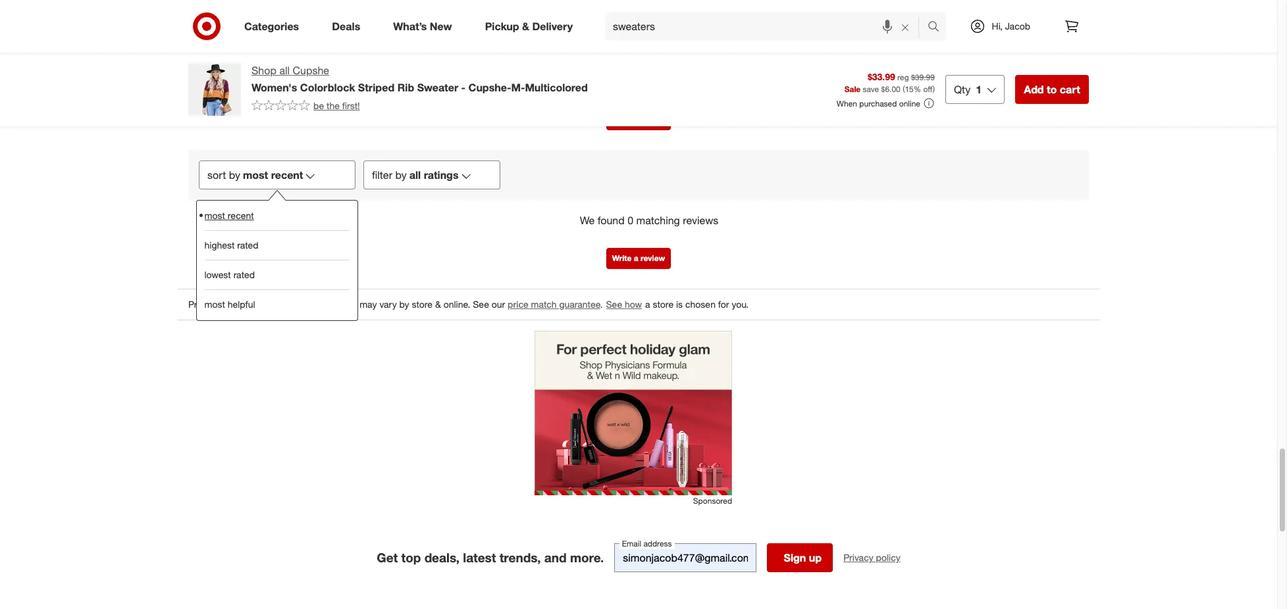 Task type: describe. For each thing, give the bounding box(es) containing it.
categories
[[244, 19, 299, 33]]

women's
[[252, 81, 297, 94]]

more.
[[570, 551, 604, 566]]

)
[[933, 85, 935, 94]]

all inside "shop all cupshe women's colorblock striped rib sweater - cupshe-m-multicolored"
[[280, 64, 290, 77]]

is
[[677, 299, 683, 310]]

sort
[[207, 169, 226, 182]]

highest rated
[[205, 240, 259, 251]]

advertisement region
[[535, 331, 733, 496]]

$33.99 reg $39.99 sale save $ 6.00 ( 15 % off )
[[845, 71, 935, 94]]

promotions,
[[219, 299, 268, 310]]

when purchased online
[[837, 99, 921, 108]]

review
[[641, 254, 665, 264]]

0 vertical spatial most
[[243, 169, 268, 182]]

What can we help you find? suggestions appear below search field
[[605, 12, 931, 41]]

price match guarantee link
[[508, 299, 601, 310]]

-
[[461, 81, 466, 94]]

deals link
[[321, 12, 377, 41]]

1 horizontal spatial recent
[[271, 169, 303, 182]]

pickup & delivery
[[485, 19, 573, 33]]

deals
[[332, 19, 360, 33]]

pickup & delivery link
[[474, 12, 590, 41]]

6.00
[[886, 85, 901, 94]]

2 store from the left
[[653, 299, 674, 310]]

m-
[[511, 81, 525, 94]]

sweater
[[417, 81, 459, 94]]

matching
[[637, 214, 680, 227]]

privacy policy
[[844, 553, 901, 564]]

most for most helpful
[[205, 299, 226, 310]]

prices,
[[188, 299, 216, 310]]

up
[[809, 552, 822, 565]]

what's new
[[393, 19, 452, 33]]

sort by most recent
[[207, 169, 303, 182]]

search button
[[922, 12, 954, 43]]

rib
[[398, 81, 414, 94]]

2 see from the left
[[606, 299, 623, 310]]

latest
[[463, 551, 496, 566]]

1
[[976, 83, 982, 96]]

prices, promotions, styles and availability may vary by store & online. see our price match guarantee . see how a store is chosen for you.
[[188, 299, 749, 310]]

pickup
[[485, 19, 519, 33]]

write a review button
[[607, 248, 671, 270]]

write
[[612, 254, 632, 264]]

%
[[914, 85, 922, 94]]

found
[[598, 214, 625, 227]]

$
[[882, 85, 886, 94]]

0 horizontal spatial &
[[435, 299, 441, 310]]

styles
[[270, 299, 294, 310]]

1 vertical spatial and
[[545, 551, 567, 566]]

hi, jacob
[[992, 20, 1031, 32]]

by for sort by
[[229, 169, 240, 182]]

guarantee
[[560, 299, 601, 310]]

deals,
[[425, 551, 460, 566]]

the
[[327, 100, 340, 111]]

0 vertical spatial and
[[297, 299, 312, 310]]

most helpful link
[[205, 290, 350, 320]]

be the first!
[[314, 100, 360, 111]]

sign up
[[784, 552, 822, 565]]

multicolored
[[525, 81, 588, 94]]

availability
[[315, 299, 357, 310]]

save
[[863, 85, 880, 94]]

most helpful
[[205, 299, 256, 310]]

colorblock
[[300, 81, 355, 94]]

1 vertical spatial a
[[646, 299, 651, 310]]

to
[[1047, 83, 1057, 96]]

sponsored
[[694, 497, 733, 507]]

add to cart
[[1024, 83, 1081, 96]]

be the first! link
[[252, 99, 360, 113]]

first!
[[342, 100, 360, 111]]

reg
[[898, 72, 909, 82]]

filter by all ratings
[[372, 169, 459, 182]]

sale
[[845, 85, 861, 94]]

by right vary
[[400, 299, 409, 310]]



Task type: vqa. For each thing, say whether or not it's contained in the screenshot.
first!
yes



Task type: locate. For each thing, give the bounding box(es) containing it.
region
[[178, 0, 1100, 521]]

privacy
[[844, 553, 874, 564]]

rated inside lowest rated link
[[234, 270, 255, 281]]

lowest
[[205, 270, 231, 281]]

reviews
[[683, 214, 719, 227]]

most
[[243, 169, 268, 182], [205, 210, 226, 221], [205, 299, 226, 310]]

lowest rated
[[205, 270, 255, 281]]

new
[[430, 19, 452, 33]]

be
[[314, 100, 324, 111]]

hi,
[[992, 20, 1003, 32]]

and right styles
[[297, 299, 312, 310]]

top
[[402, 551, 421, 566]]

all left ratings
[[410, 169, 421, 182]]

online.
[[444, 299, 471, 310]]

15
[[905, 85, 914, 94]]

0 horizontal spatial recent
[[228, 210, 254, 221]]

shop
[[252, 64, 277, 77]]

chosen
[[686, 299, 716, 310]]

most for most recent
[[205, 210, 226, 221]]

lowest rated link
[[205, 260, 350, 290]]

what's
[[393, 19, 427, 33]]

image of women's colorblock striped rib sweater - cupshe-m-multicolored image
[[188, 63, 241, 116]]

our
[[492, 299, 505, 310]]

qty 1
[[954, 83, 982, 96]]

recent up most recent link
[[271, 169, 303, 182]]

highest
[[205, 240, 235, 251]]

rated inside highest rated link
[[238, 240, 259, 251]]

$39.99
[[912, 72, 935, 82]]

write a review
[[612, 254, 665, 264]]

0 horizontal spatial and
[[297, 299, 312, 310]]

sign up button
[[768, 544, 833, 573]]

shop all cupshe women's colorblock striped rib sweater - cupshe-m-multicolored
[[252, 64, 588, 94]]

vary
[[380, 299, 397, 310]]

0 vertical spatial &
[[522, 19, 530, 33]]

$33.99
[[868, 71, 896, 82]]

1 vertical spatial most
[[205, 210, 226, 221]]

off
[[924, 85, 933, 94]]

filter
[[372, 169, 393, 182]]

1 horizontal spatial &
[[522, 19, 530, 33]]

highest rated link
[[205, 231, 350, 260]]

add
[[1024, 83, 1044, 96]]

helpful
[[228, 299, 256, 310]]

policy
[[876, 553, 901, 564]]

1 see from the left
[[473, 299, 489, 310]]

1 store from the left
[[412, 299, 433, 310]]

see right .
[[606, 299, 623, 310]]

recent
[[271, 169, 303, 182], [228, 210, 254, 221]]

0 vertical spatial rated
[[238, 240, 259, 251]]

None text field
[[615, 544, 757, 573]]

most recent
[[205, 210, 254, 221]]

jacob
[[1006, 20, 1031, 32]]

we found 0 matching reviews
[[580, 214, 719, 227]]

may
[[360, 299, 377, 310]]

rated right highest
[[238, 240, 259, 251]]

rated right lowest
[[234, 270, 255, 281]]

store right vary
[[412, 299, 433, 310]]

1 horizontal spatial store
[[653, 299, 674, 310]]

& left online.
[[435, 299, 441, 310]]

striped
[[358, 81, 395, 94]]

cupshe-
[[469, 81, 511, 94]]

categories link
[[233, 12, 316, 41]]

by
[[229, 169, 240, 182], [396, 169, 407, 182], [400, 299, 409, 310]]

1 vertical spatial rated
[[234, 270, 255, 281]]

0 vertical spatial a
[[634, 254, 639, 264]]

(
[[903, 85, 905, 94]]

region containing sort by
[[178, 0, 1100, 521]]

& right pickup
[[522, 19, 530, 33]]

rated for highest rated
[[238, 240, 259, 251]]

you.
[[732, 299, 749, 310]]

1 horizontal spatial a
[[646, 299, 651, 310]]

a right how
[[646, 299, 651, 310]]

1 vertical spatial recent
[[228, 210, 254, 221]]

2 vertical spatial most
[[205, 299, 226, 310]]

0
[[628, 214, 634, 227]]

and left more.
[[545, 551, 567, 566]]

0 vertical spatial recent
[[271, 169, 303, 182]]

1 horizontal spatial all
[[410, 169, 421, 182]]

0 horizontal spatial all
[[280, 64, 290, 77]]

a inside button
[[634, 254, 639, 264]]

what's new link
[[382, 12, 469, 41]]

see left the our
[[473, 299, 489, 310]]

how
[[625, 299, 642, 310]]

when
[[837, 99, 858, 108]]

ratings
[[424, 169, 459, 182]]

privacy policy link
[[844, 552, 901, 565]]

1 horizontal spatial and
[[545, 551, 567, 566]]

rated for lowest rated
[[234, 270, 255, 281]]

add to cart button
[[1016, 75, 1090, 104]]

most left helpful
[[205, 299, 226, 310]]

1 vertical spatial all
[[410, 169, 421, 182]]

all up women's
[[280, 64, 290, 77]]

we
[[580, 214, 595, 227]]

.
[[601, 299, 603, 310]]

price
[[508, 299, 529, 310]]

most recent link
[[205, 201, 350, 231]]

by right sort
[[229, 169, 240, 182]]

purchased
[[860, 99, 897, 108]]

qty
[[954, 83, 971, 96]]

most right sort
[[243, 169, 268, 182]]

trends,
[[500, 551, 541, 566]]

search
[[922, 21, 954, 34]]

see
[[473, 299, 489, 310], [606, 299, 623, 310]]

1 vertical spatial &
[[435, 299, 441, 310]]

all
[[280, 64, 290, 77], [410, 169, 421, 182]]

see how button
[[606, 298, 643, 312]]

0 horizontal spatial see
[[473, 299, 489, 310]]

by right filter
[[396, 169, 407, 182]]

store left is
[[653, 299, 674, 310]]

0 horizontal spatial a
[[634, 254, 639, 264]]

recent up highest rated
[[228, 210, 254, 221]]

rated
[[238, 240, 259, 251], [234, 270, 255, 281]]

most up highest
[[205, 210, 226, 221]]

0 vertical spatial all
[[280, 64, 290, 77]]

0 horizontal spatial store
[[412, 299, 433, 310]]

match
[[531, 299, 557, 310]]

by for filter by
[[396, 169, 407, 182]]

a right write
[[634, 254, 639, 264]]

1 horizontal spatial see
[[606, 299, 623, 310]]

cart
[[1060, 83, 1081, 96]]

&
[[522, 19, 530, 33], [435, 299, 441, 310]]

get
[[377, 551, 398, 566]]



